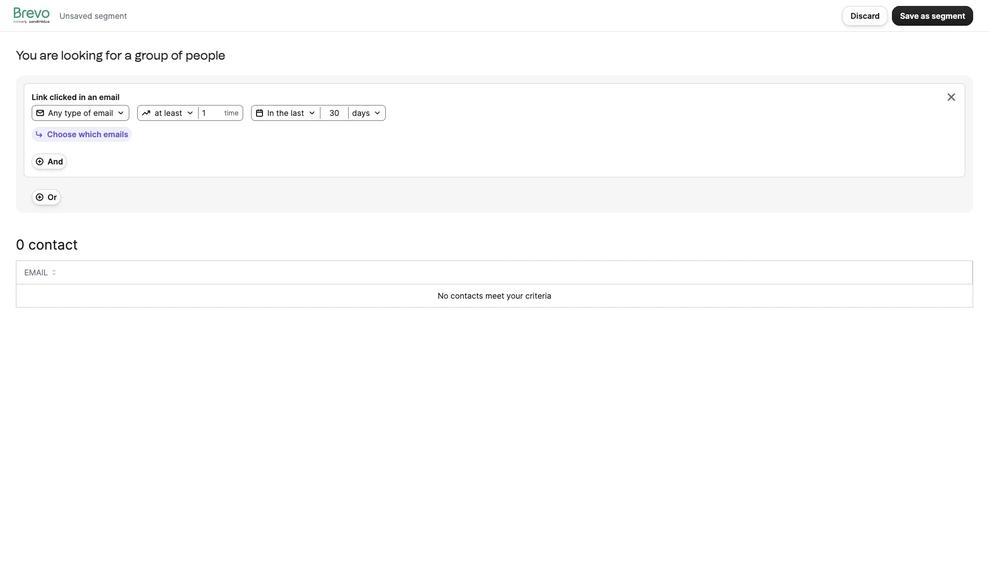 Task type: locate. For each thing, give the bounding box(es) containing it.
or button
[[32, 189, 61, 205]]

1 segment from the left
[[94, 11, 127, 21]]

segment right unsaved
[[94, 11, 127, 21]]

last
[[291, 108, 304, 118]]

group
[[135, 48, 168, 62]]

1 horizontal spatial segment
[[932, 11, 966, 21]]

at least button
[[138, 107, 198, 119]]

0 horizontal spatial segment
[[94, 11, 127, 21]]

segment right as
[[932, 11, 966, 21]]

for
[[106, 48, 122, 62]]

or
[[48, 192, 57, 202]]

1 vertical spatial of
[[84, 108, 91, 118]]

email right an
[[99, 92, 120, 102]]

email button
[[24, 267, 56, 279]]

looking
[[61, 48, 103, 62]]

your
[[507, 291, 523, 301]]

an
[[88, 92, 97, 102]]

segment
[[94, 11, 127, 21], [932, 11, 966, 21]]

of right group
[[171, 48, 183, 62]]

in the last
[[267, 108, 304, 118]]

None number field
[[199, 108, 224, 118], [321, 108, 348, 118], [199, 108, 224, 118], [321, 108, 348, 118]]

at least
[[155, 108, 182, 118]]

of right type
[[84, 108, 91, 118]]

and
[[48, 157, 63, 167]]

which
[[78, 129, 102, 139]]

days button
[[349, 107, 386, 119]]

unsaved segment
[[59, 11, 127, 21]]

in
[[79, 92, 86, 102]]

the
[[276, 108, 289, 118]]

any type of email button
[[32, 107, 129, 119]]

0
[[16, 236, 24, 253]]

1 vertical spatial email
[[93, 108, 113, 118]]

email
[[24, 268, 48, 278]]

0 vertical spatial email
[[99, 92, 120, 102]]

0 contact
[[16, 236, 78, 253]]

email
[[99, 92, 120, 102], [93, 108, 113, 118]]

email inside button
[[93, 108, 113, 118]]

segment inside button
[[932, 11, 966, 21]]

link
[[32, 92, 48, 102]]

link clicked in an email
[[32, 92, 120, 102]]

you are looking for a group of people
[[16, 48, 226, 62]]

save as segment
[[901, 11, 966, 21]]

save as segment button
[[893, 6, 974, 26]]

are
[[40, 48, 58, 62]]

of
[[171, 48, 183, 62], [84, 108, 91, 118]]

clicked
[[50, 92, 77, 102]]

0 horizontal spatial of
[[84, 108, 91, 118]]

type
[[65, 108, 81, 118]]

0 vertical spatial of
[[171, 48, 183, 62]]

email down an
[[93, 108, 113, 118]]

2 segment from the left
[[932, 11, 966, 21]]



Task type: describe. For each thing, give the bounding box(es) containing it.
discard button
[[843, 6, 889, 26]]

of inside button
[[84, 108, 91, 118]]

and button
[[32, 154, 67, 169]]

choose which emails button
[[32, 127, 132, 142]]

contact
[[28, 236, 78, 253]]

save
[[901, 11, 919, 21]]

choose which emails
[[47, 129, 128, 139]]

emails
[[103, 129, 128, 139]]

contacts
[[451, 291, 483, 301]]

1 horizontal spatial of
[[171, 48, 183, 62]]

no
[[438, 291, 449, 301]]

a
[[125, 48, 132, 62]]

unsaved
[[59, 11, 92, 21]]

days
[[352, 108, 370, 118]]

discard
[[851, 11, 880, 21]]

meet
[[486, 291, 505, 301]]

no contacts meet your criteria
[[438, 291, 552, 301]]

criteria
[[526, 291, 552, 301]]

least
[[164, 108, 182, 118]]

in
[[267, 108, 274, 118]]

any
[[48, 108, 62, 118]]

as
[[921, 11, 930, 21]]

any type of email
[[48, 108, 113, 118]]

you
[[16, 48, 37, 62]]

choose
[[47, 129, 77, 139]]

time
[[224, 109, 239, 117]]

people
[[186, 48, 226, 62]]

at
[[155, 108, 162, 118]]

in the last button
[[252, 107, 320, 119]]



Task type: vqa. For each thing, say whether or not it's contained in the screenshot.
email inside 'button'
yes



